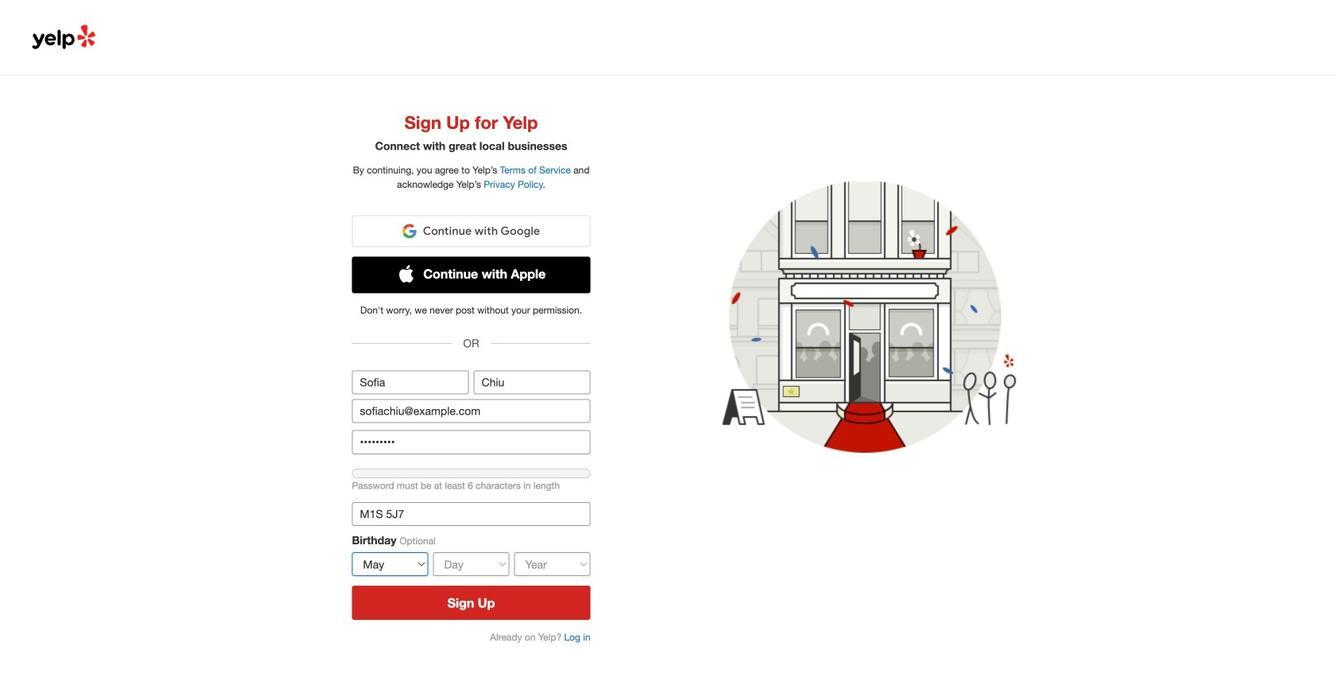 Task type: vqa. For each thing, say whether or not it's contained in the screenshot.
row group
no



Task type: locate. For each thing, give the bounding box(es) containing it.
Email email field
[[352, 399, 591, 423]]

ZIP Code text field
[[352, 502, 591, 526]]

Password password field
[[352, 430, 591, 454]]

First Name text field
[[352, 371, 469, 394]]

Last Name text field
[[474, 371, 591, 394]]



